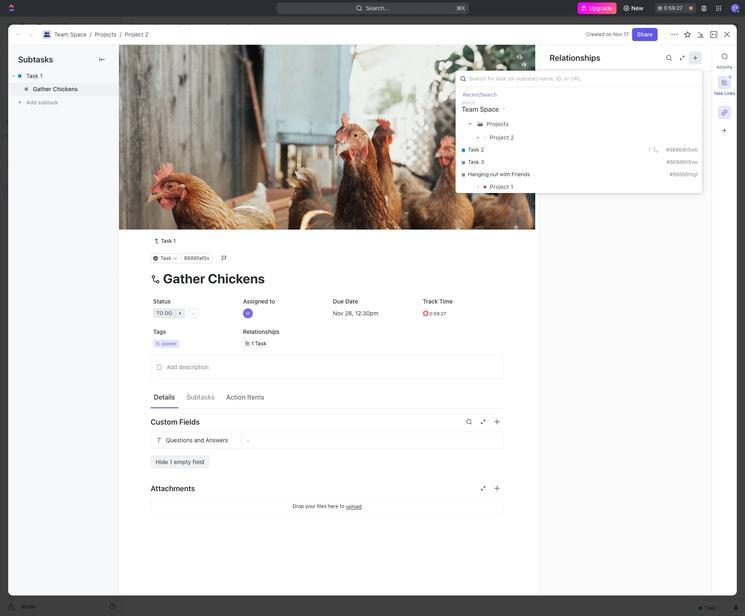 Task type: vqa. For each thing, say whether or not it's contained in the screenshot.
Task sidebar navigation tab list
yes



Task type: locate. For each thing, give the bounding box(es) containing it.
1 vertical spatial share
[[637, 31, 653, 38]]

0 vertical spatial project 2
[[227, 23, 251, 30]]

hide inside the custom fields element
[[156, 458, 168, 465]]

1 vertical spatial projects
[[95, 31, 117, 38]]

0 horizontal spatial task 1 link
[[8, 69, 119, 83]]

calendar
[[210, 76, 234, 83]]

1 vertical spatial subtasks
[[187, 393, 215, 401]]

attachments button
[[151, 479, 504, 498]]

0 horizontal spatial projects
[[95, 31, 117, 38]]

list link
[[183, 74, 194, 85]]

1 horizontal spatial subtasks
[[187, 393, 215, 401]]

in progress
[[152, 116, 186, 122]]

assigned
[[243, 298, 268, 305]]

share down new button
[[647, 23, 662, 30]]

#86868htgt
[[670, 171, 698, 177]]

add up "do"
[[166, 171, 176, 178]]

share for share button to the right of 17 at the top right of the page
[[637, 31, 653, 38]]

0 horizontal spatial team
[[54, 31, 69, 38]]

custom
[[151, 418, 178, 426]]

upload
[[346, 503, 362, 510]]

add task
[[686, 53, 711, 60], [221, 116, 242, 122], [166, 171, 190, 178]]

to right assigned
[[270, 298, 275, 305]]

1 horizontal spatial projects
[[188, 23, 209, 30]]

⌘k
[[457, 5, 466, 12]]

1 button inside the task sidebar navigation tab list
[[718, 75, 733, 89]]

1 horizontal spatial hide
[[426, 96, 437, 102]]

time
[[440, 298, 453, 305]]

add
[[686, 53, 697, 60], [221, 116, 230, 122], [166, 171, 176, 178], [167, 363, 177, 370]]

/
[[174, 23, 176, 30], [213, 23, 215, 30], [90, 31, 92, 38], [120, 31, 122, 38]]

1 task
[[251, 340, 267, 346]]

projects
[[188, 23, 209, 30], [95, 31, 117, 38], [487, 120, 509, 127]]

1 vertical spatial to
[[270, 298, 275, 305]]

0 vertical spatial share
[[647, 23, 662, 30]]

gather chickens link
[[8, 83, 119, 96]]

assigned to
[[243, 298, 275, 305]]

relationships inside task sidebar content section
[[550, 53, 601, 62]]

docs
[[20, 71, 33, 78]]

empty
[[174, 458, 191, 465]]

0 horizontal spatial relationships
[[243, 328, 280, 335]]

to inside drop your files here to upload
[[340, 503, 345, 509]]

add task button down calendar link on the left top of page
[[211, 114, 246, 124]]

relationships up search for task (or subtask) name, id, or url text box in the top of the page
[[550, 53, 601, 62]]

to left "do"
[[152, 194, 159, 200]]

add task button up "do"
[[162, 170, 193, 180]]

custom fields
[[151, 418, 200, 426]]

share right 17 at the top right of the page
[[637, 31, 653, 38]]

1 vertical spatial 1 button
[[184, 142, 195, 150]]

inbox
[[20, 57, 34, 64]]

upload button
[[346, 503, 362, 510]]

with
[[500, 171, 510, 178]]

0 vertical spatial task 1 link
[[8, 69, 119, 83]]

2 vertical spatial team
[[462, 106, 479, 113]]

add left description
[[167, 363, 177, 370]]

1 vertical spatial task 1 link
[[151, 236, 179, 246]]

subtasks down home
[[18, 55, 53, 64]]

3
[[481, 159, 484, 165]]

1 vertical spatial project 2
[[143, 49, 191, 62]]

1 horizontal spatial relationships
[[550, 53, 601, 62]]

here
[[328, 503, 338, 509]]

attachments
[[151, 484, 195, 493]]

add task button up the customize
[[681, 50, 716, 63]]

team space link
[[128, 21, 172, 31], [54, 31, 87, 38]]

1 vertical spatial user group image
[[44, 32, 50, 37]]

2 vertical spatial to
[[340, 503, 345, 509]]

2 horizontal spatial project 2
[[490, 134, 514, 141]]

answers
[[206, 437, 228, 444]]

user group image down spaces
[[8, 161, 15, 166]]

table link
[[248, 74, 264, 85]]

0 vertical spatial relationships
[[550, 53, 601, 62]]

drop
[[293, 503, 304, 509]]

1 vertical spatial hide
[[156, 458, 168, 465]]

due
[[333, 298, 344, 305]]

add task down calendar
[[221, 116, 242, 122]]

#86868h5wb
[[667, 147, 698, 153]]

created on nov 17
[[586, 31, 629, 37]]

1 inside linked 1
[[582, 82, 584, 89]]

1 horizontal spatial task 1 link
[[151, 236, 179, 246]]

2 horizontal spatial to
[[340, 503, 345, 509]]

add task up the customize
[[686, 53, 711, 60]]

1 horizontal spatial to
[[270, 298, 275, 305]]

gather
[[33, 85, 51, 92]]

created
[[586, 31, 605, 37]]

2 vertical spatial 1 button
[[185, 156, 196, 165]]

0 vertical spatial projects
[[188, 23, 209, 30]]

2 vertical spatial add task button
[[162, 170, 193, 180]]

to right here on the left of the page
[[340, 503, 345, 509]]

list
[[184, 76, 194, 83]]

1 horizontal spatial task 2
[[468, 146, 484, 153]]

share for share button underneath new
[[647, 23, 662, 30]]

task 1 link
[[8, 69, 119, 83], [151, 236, 179, 246]]

2 vertical spatial user group image
[[8, 161, 15, 166]]

1 vertical spatial add task button
[[211, 114, 246, 124]]

task sidebar content section
[[540, 45, 745, 596]]

track time
[[423, 298, 453, 305]]

0 horizontal spatial project 2
[[143, 49, 191, 62]]

space for recent/search space team space
[[462, 100, 476, 105]]

add task up "do"
[[166, 171, 190, 178]]

user group image left team space
[[131, 24, 136, 28]]

0 horizontal spatial to
[[152, 194, 159, 200]]

share button right 17 at the top right of the page
[[632, 28, 658, 41]]

1 inside the task sidebar navigation tab list
[[729, 75, 731, 79]]

invite
[[21, 603, 36, 610]]

customize
[[676, 76, 704, 83]]

0 vertical spatial team
[[138, 23, 152, 30]]

tree
[[3, 143, 119, 254]]

Edit task name text field
[[151, 271, 504, 286]]

space
[[154, 23, 170, 30], [70, 31, 87, 38], [462, 100, 476, 105], [480, 106, 499, 113]]

space inside team space link
[[154, 23, 170, 30]]

0 vertical spatial add task
[[686, 53, 711, 60]]

in
[[152, 116, 157, 122]]

relationships up 1 task
[[243, 328, 280, 335]]

1 vertical spatial task 2
[[166, 157, 183, 164]]

details
[[154, 393, 175, 401]]

board link
[[152, 74, 169, 85]]

space for team space / projects / project 2
[[70, 31, 87, 38]]

task 2 up "do"
[[166, 157, 183, 164]]

0 vertical spatial add task button
[[681, 50, 716, 63]]

subtasks up fields
[[187, 393, 215, 401]]

0 horizontal spatial add task
[[166, 171, 190, 178]]

home
[[20, 43, 35, 50]]

task 2 up the task 3
[[468, 146, 484, 153]]

project
[[227, 23, 246, 30], [125, 31, 144, 38], [143, 49, 179, 62], [490, 134, 509, 141], [490, 183, 509, 190]]

task
[[699, 53, 711, 60], [26, 72, 38, 79], [714, 91, 724, 96], [231, 116, 242, 122], [166, 143, 178, 150], [468, 146, 480, 153], [166, 157, 178, 164], [468, 159, 480, 165], [178, 171, 190, 178], [161, 238, 172, 244], [255, 340, 267, 346]]

task 2
[[468, 146, 484, 153], [166, 157, 183, 164]]

0 vertical spatial 1 button
[[718, 75, 733, 89]]

to
[[152, 194, 159, 200], [270, 298, 275, 305], [340, 503, 345, 509]]

user group image
[[131, 24, 136, 28], [44, 32, 50, 37], [8, 161, 15, 166]]

2 vertical spatial projects
[[487, 120, 509, 127]]

1 horizontal spatial project 2
[[227, 23, 251, 30]]

user group image up 'home' "link"
[[44, 32, 50, 37]]

gantt link
[[277, 74, 294, 85]]

1 horizontal spatial team space link
[[128, 21, 172, 31]]

0 horizontal spatial hide
[[156, 458, 168, 465]]

0 horizontal spatial task 2
[[166, 157, 183, 164]]

1 horizontal spatial user group image
[[44, 32, 50, 37]]

1 vertical spatial team
[[54, 31, 69, 38]]

hide inside button
[[426, 96, 437, 102]]

projects link
[[177, 21, 211, 31], [95, 31, 117, 38]]

progress
[[159, 116, 186, 122]]

0 horizontal spatial projects link
[[95, 31, 117, 38]]

0 vertical spatial to
[[152, 194, 159, 200]]

2 horizontal spatial user group image
[[131, 24, 136, 28]]

sidebar navigation
[[0, 16, 123, 616]]

0 vertical spatial task 2
[[468, 146, 484, 153]]

do
[[161, 194, 168, 200]]

0 horizontal spatial user group image
[[8, 161, 15, 166]]

upgrade
[[589, 5, 613, 12]]

1 horizontal spatial team
[[138, 23, 152, 30]]

and
[[194, 437, 204, 444]]

team
[[138, 23, 152, 30], [54, 31, 69, 38], [462, 106, 479, 113]]

1 horizontal spatial add task button
[[211, 114, 246, 124]]

1 vertical spatial add task
[[221, 116, 242, 122]]

on
[[606, 31, 612, 37]]

2 horizontal spatial team
[[462, 106, 479, 113]]

dashboards link
[[3, 82, 119, 95]]

hanging
[[468, 171, 489, 178]]

custom fields element
[[151, 432, 504, 469]]

0 horizontal spatial subtasks
[[18, 55, 53, 64]]

0 vertical spatial subtasks
[[18, 55, 53, 64]]

1 horizontal spatial add task
[[221, 116, 242, 122]]

1 horizontal spatial project 2 link
[[216, 21, 253, 31]]

0 vertical spatial hide
[[426, 96, 437, 102]]



Task type: describe. For each thing, give the bounding box(es) containing it.
tree inside sidebar navigation
[[3, 143, 119, 254]]

custom fields button
[[151, 412, 504, 432]]

favorites button
[[3, 117, 32, 127]]

assignees button
[[332, 94, 370, 104]]

gather chickens
[[33, 85, 78, 92]]

favorites
[[7, 119, 28, 125]]

task links
[[714, 91, 736, 96]]

recent/search space team space
[[462, 92, 499, 113]]

17
[[624, 31, 629, 37]]

hide for hide
[[426, 96, 437, 102]]

drop your files here to upload
[[293, 503, 362, 510]]

calendar link
[[208, 74, 234, 85]]

2 vertical spatial task 1
[[161, 238, 176, 244]]

search...
[[366, 5, 389, 12]]

due date
[[333, 298, 358, 305]]

automations button
[[671, 20, 713, 32]]

customize button
[[665, 74, 707, 85]]

nov
[[613, 31, 623, 37]]

team for team space
[[138, 23, 152, 30]]

1 vertical spatial relationships
[[243, 328, 280, 335]]

dashboards
[[20, 85, 52, 92]]

action items
[[226, 393, 264, 401]]

subtasks button
[[183, 390, 218, 404]]

automations
[[675, 23, 709, 30]]

2 horizontal spatial projects
[[487, 120, 509, 127]]

board
[[153, 76, 169, 83]]

2 horizontal spatial add task button
[[681, 50, 716, 63]]

Search tasks... text field
[[643, 93, 725, 106]]

gantt
[[279, 76, 294, 83]]

subtasks inside button
[[187, 393, 215, 401]]

chickens
[[53, 85, 78, 92]]

to do
[[152, 194, 168, 200]]

team inside recent/search space team space
[[462, 106, 479, 113]]

add up the customize
[[686, 53, 697, 60]]

1 inside the custom fields element
[[170, 458, 172, 465]]

0 vertical spatial user group image
[[131, 24, 136, 28]]

0:59:27
[[664, 5, 683, 11]]

spaces
[[7, 133, 24, 139]]

action
[[226, 393, 246, 401]]

8686faf0v button
[[181, 253, 213, 263]]

8686faf0v
[[184, 255, 210, 261]]

activity
[[717, 64, 733, 69]]

action items button
[[223, 390, 268, 404]]

upgrade link
[[578, 2, 617, 14]]

add description
[[167, 363, 209, 370]]

0 horizontal spatial team space link
[[54, 31, 87, 38]]

hide 1 empty field
[[156, 458, 205, 465]]

files
[[317, 503, 327, 509]]

add down calendar link on the left top of page
[[221, 116, 230, 122]]

status
[[153, 298, 171, 305]]

new
[[632, 5, 644, 12]]

2 vertical spatial add task
[[166, 171, 190, 178]]

hide button
[[423, 94, 441, 104]]

description
[[179, 363, 209, 370]]

date
[[345, 298, 358, 305]]

docs link
[[3, 68, 119, 81]]

Search for task (or subtask) name, ID, or URL text field
[[456, 71, 702, 87]]

questions and answers
[[166, 437, 228, 444]]

fields
[[179, 418, 200, 426]]

user group image inside sidebar navigation
[[8, 161, 15, 166]]

space for team space
[[154, 23, 170, 30]]

inbox link
[[3, 54, 119, 67]]

#86868h5vw
[[667, 159, 698, 165]]

links
[[725, 91, 736, 96]]

1 vertical spatial task 1
[[166, 143, 182, 150]]

2 horizontal spatial add task
[[686, 53, 711, 60]]

details button
[[151, 390, 178, 404]]

friends
[[512, 171, 530, 178]]

1 button for 1
[[184, 142, 195, 150]]

team space
[[138, 23, 170, 30]]

1 button for 2
[[185, 156, 196, 165]]

home link
[[3, 40, 119, 53]]

0 horizontal spatial add task button
[[162, 170, 193, 180]]

project 2 inside project 2 link
[[227, 23, 251, 30]]

task inside tab list
[[714, 91, 724, 96]]

project 1
[[490, 183, 514, 190]]

0 vertical spatial task 1
[[26, 72, 43, 79]]

team for team space / projects / project 2
[[54, 31, 69, 38]]

0:59:27 button
[[656, 3, 696, 13]]

team space / projects / project 2
[[54, 31, 149, 38]]

items
[[247, 393, 264, 401]]

task 3
[[468, 159, 484, 165]]

linked 1
[[558, 82, 584, 90]]

your
[[305, 503, 316, 509]]

task sidebar navigation tab list
[[714, 50, 736, 137]]

2 vertical spatial project 2
[[490, 134, 514, 141]]

share button down new
[[642, 20, 667, 33]]

1 horizontal spatial projects link
[[177, 21, 211, 31]]

tags
[[153, 328, 166, 335]]

hide for hide 1 empty field
[[156, 458, 168, 465]]

track
[[423, 298, 438, 305]]

field
[[193, 458, 205, 465]]

add description button
[[154, 361, 501, 374]]

new button
[[620, 2, 649, 15]]

hanging out with friends
[[468, 171, 530, 178]]

0 horizontal spatial project 2 link
[[125, 31, 149, 38]]

linked
[[558, 82, 578, 90]]

questions
[[166, 437, 193, 444]]

assignees
[[342, 96, 367, 102]]



